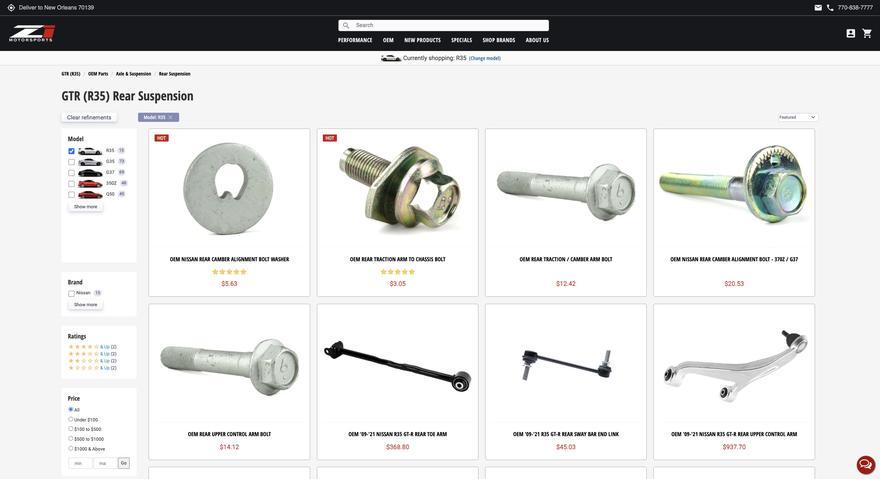 Task type: vqa. For each thing, say whether or not it's contained in the screenshot.
THE WASHER
yes



Task type: describe. For each thing, give the bounding box(es) containing it.
73
[[119, 159, 124, 164]]

camber for oem nissan rear camber alignment bolt washer
[[212, 255, 230, 263]]

oem '09-'21 r35 gt-r rear sway bar end link
[[513, 431, 619, 438]]

under
[[74, 417, 86, 423]]

$937.70
[[723, 443, 746, 451]]

0 horizontal spatial $500
[[74, 437, 85, 442]]

Search search field
[[351, 20, 549, 31]]

infiniti q50 sedan hybrid v37 2014 2015 2016 2017 2018 2019 2020 vq37vhr 2.0t 3.0t 3.7l red sport redsport vr30ddtt z1 motorsports image
[[76, 190, 104, 199]]

1 & up 2 from the top
[[100, 344, 115, 350]]

2 / from the left
[[786, 255, 788, 263]]

model
[[68, 135, 84, 143]]

$100 to $500
[[73, 427, 101, 432]]

6 star from the left
[[380, 269, 387, 276]]

washer
[[271, 255, 289, 263]]

oem parts link
[[88, 70, 108, 77]]

max number field
[[93, 458, 117, 469]]

axle
[[116, 70, 124, 77]]

currently
[[403, 54, 427, 61]]

oem rear upper control arm bolt
[[188, 431, 271, 438]]

oem parts
[[88, 70, 108, 77]]

z1 motorsports logo image
[[9, 25, 56, 42]]

search
[[342, 21, 351, 30]]

$3.05
[[390, 280, 406, 287]]

oem for oem rear traction arm to chassis bolt
[[350, 255, 360, 263]]

sway
[[574, 431, 587, 438]]

mail
[[814, 4, 823, 12]]

r35 inside model: r35 close
[[158, 115, 165, 120]]

2 control from the left
[[765, 431, 786, 438]]

45
[[119, 192, 124, 197]]

r for oem '09-'21 nissan r35 gt-r rear upper control arm
[[734, 431, 736, 438]]

0 horizontal spatial g37
[[106, 170, 114, 175]]

oem nissan rear camber alignment bolt washer
[[170, 255, 289, 263]]

-
[[771, 255, 773, 263]]

oem rear traction arm to chassis bolt
[[350, 255, 445, 263]]

phone link
[[826, 4, 873, 12]]

clear refinements
[[67, 114, 111, 121]]

350z
[[106, 180, 117, 186]]

$368.80
[[386, 443, 409, 451]]

oem '09-'21 nissan r35 gt-r rear toe arm
[[349, 431, 447, 438]]

oem for oem nissan rear camber alignment bolt washer
[[170, 255, 180, 263]]

oem for oem '09-'21 r35 gt-r rear sway bar end link
[[513, 431, 523, 438]]

2 gt- from the left
[[551, 431, 558, 438]]

rear suspension link
[[159, 70, 190, 77]]

my_location
[[7, 4, 15, 12]]

q50
[[106, 191, 114, 197]]

oem '09-'21 nissan r35 gt-r rear upper control arm
[[671, 431, 797, 438]]

chassis
[[416, 255, 433, 263]]

$1000 & above
[[73, 446, 105, 452]]

bar
[[588, 431, 597, 438]]

brands
[[497, 36, 515, 44]]

clear refinements button
[[62, 113, 117, 122]]

above
[[92, 446, 105, 452]]

370z
[[775, 255, 785, 263]]

1 horizontal spatial $1000
[[91, 437, 104, 442]]

4 star from the left
[[233, 269, 240, 276]]

shop brands
[[483, 36, 515, 44]]

gt- for oem '09-'21 nissan r35 gt-r rear upper control arm
[[726, 431, 734, 438]]

shopping:
[[429, 54, 455, 61]]

new products link
[[404, 36, 441, 44]]

1 vertical spatial 15
[[95, 291, 100, 295]]

(change model) link
[[469, 55, 501, 61]]

refinements
[[82, 114, 111, 121]]

8 star from the left
[[394, 269, 401, 276]]

gtr (r35) rear suspension
[[62, 87, 194, 104]]

star star star star star for arm
[[380, 269, 415, 276]]

traction for /
[[544, 255, 566, 263]]

7 star from the left
[[387, 269, 394, 276]]

about
[[526, 36, 542, 44]]

10 star from the left
[[408, 269, 415, 276]]

mail phone
[[814, 4, 835, 12]]

shopping_cart
[[862, 28, 873, 39]]

(change
[[469, 55, 485, 61]]

$45.03
[[556, 443, 576, 451]]

axle & suspension link
[[116, 70, 151, 77]]

end
[[598, 431, 607, 438]]

new
[[404, 36, 415, 44]]

show more button for model
[[69, 202, 103, 211]]

all
[[73, 408, 80, 413]]

more for brand
[[87, 302, 97, 307]]

oem for the oem link
[[383, 36, 394, 44]]

5 star from the left
[[240, 269, 247, 276]]

oem nissan rear camber alignment bolt - 370z / g37
[[671, 255, 798, 263]]

3 & up 2 from the top
[[100, 359, 115, 364]]

specials link
[[451, 36, 472, 44]]

specials
[[451, 36, 472, 44]]

2 upper from the left
[[750, 431, 764, 438]]

r for oem '09-'21 nissan r35 gt-r rear toe arm
[[411, 431, 413, 438]]

bolt for oem rear upper control arm bolt
[[260, 431, 271, 438]]

(r35) for gtr (r35) rear suspension
[[83, 87, 110, 104]]

'09- for oem '09-'21 nissan r35 gt-r rear upper control arm
[[683, 431, 691, 438]]

model: r35 close
[[144, 114, 174, 121]]

toe
[[427, 431, 435, 438]]

1 horizontal spatial g37
[[790, 255, 798, 263]]

axle & suspension
[[116, 70, 151, 77]]

price
[[68, 394, 80, 403]]

currently shopping: r35 (change model)
[[403, 54, 501, 61]]

oem for oem parts
[[88, 70, 97, 77]]

infiniti g37 coupe sedan convertible v36 cv36 hv36 skyline 2008 2009 2010 2011 2012 2013 3.7l vq37vhr z1 motorsports image
[[76, 168, 104, 177]]

alignment for -
[[732, 255, 758, 263]]

oem link
[[383, 36, 394, 44]]

69
[[119, 170, 124, 175]]

show more for model
[[74, 204, 97, 209]]

show more button for brand
[[69, 300, 103, 310]]

us
[[543, 36, 549, 44]]

star star star star star for camber
[[212, 269, 247, 276]]

min number field
[[69, 458, 93, 469]]

1 up from the top
[[104, 344, 110, 350]]

oem for oem '09-'21 nissan r35 gt-r rear toe arm
[[349, 431, 359, 438]]



Task type: locate. For each thing, give the bounding box(es) containing it.
to down $100 to $500
[[86, 437, 90, 442]]

show more button down infiniti q50 sedan hybrid v37 2014 2015 2016 2017 2018 2019 2020 vq37vhr 2.0t 3.0t 3.7l red sport redsport vr30ddtt z1 motorsports image
[[69, 202, 103, 211]]

1 upper from the left
[[212, 431, 226, 438]]

'09-
[[360, 431, 368, 438], [525, 431, 533, 438], [683, 431, 691, 438]]

/ right '370z'
[[786, 255, 788, 263]]

brand
[[68, 278, 83, 286]]

control
[[227, 431, 247, 438], [765, 431, 786, 438]]

$500 up the '$500 to $1000'
[[91, 427, 101, 432]]

more
[[87, 204, 97, 209], [87, 302, 97, 307]]

upper
[[212, 431, 226, 438], [750, 431, 764, 438]]

ratings
[[68, 332, 86, 341]]

15
[[119, 148, 124, 153], [95, 291, 100, 295]]

$500
[[91, 427, 101, 432], [74, 437, 85, 442]]

1 '09- from the left
[[360, 431, 368, 438]]

(r35) up refinements
[[83, 87, 110, 104]]

0 vertical spatial more
[[87, 204, 97, 209]]

1 alignment from the left
[[231, 255, 257, 263]]

about us
[[526, 36, 549, 44]]

3 up from the top
[[104, 359, 110, 364]]

1 vertical spatial $100
[[74, 427, 85, 432]]

traction up $12.42 at the right bottom
[[544, 255, 566, 263]]

gtr left oem parts 'link'
[[62, 70, 69, 77]]

alignment up $5.63
[[231, 255, 257, 263]]

alignment
[[231, 255, 257, 263], [732, 255, 758, 263]]

about us link
[[526, 36, 549, 44]]

$20.53
[[725, 280, 744, 287]]

account_box
[[845, 28, 857, 39]]

traction up the '$3.05'
[[374, 255, 396, 263]]

1 horizontal spatial traction
[[544, 255, 566, 263]]

/ up $12.42 at the right bottom
[[567, 255, 569, 263]]

$1000 up above
[[91, 437, 104, 442]]

nissan r35 gtr gt-r awd twin turbo 2009 2010 2011 2012 2013 2014 2015 2016 2017 2018 2019 2020 vr38dett z1 motorsports image
[[76, 146, 104, 155]]

under  $100
[[73, 417, 98, 423]]

show more button down brand
[[69, 300, 103, 310]]

0 horizontal spatial star star star star star
[[212, 269, 247, 276]]

model:
[[144, 115, 157, 120]]

0 horizontal spatial control
[[227, 431, 247, 438]]

1 gt- from the left
[[404, 431, 411, 438]]

rear
[[159, 70, 168, 77], [113, 87, 135, 104], [199, 255, 210, 263], [362, 255, 373, 263], [531, 255, 542, 263], [700, 255, 711, 263], [199, 431, 211, 438], [415, 431, 426, 438], [562, 431, 573, 438], [738, 431, 749, 438]]

gt- up $937.70
[[726, 431, 734, 438]]

1 horizontal spatial 15
[[119, 148, 124, 153]]

1 gtr from the top
[[62, 70, 69, 77]]

r up $45.03
[[558, 431, 561, 438]]

g37
[[106, 170, 114, 175], [790, 255, 798, 263]]

2 show from the top
[[74, 302, 86, 307]]

0 vertical spatial $1000
[[91, 437, 104, 442]]

None checkbox
[[69, 170, 75, 176], [69, 181, 75, 187], [69, 170, 75, 176], [69, 181, 75, 187]]

1 camber from the left
[[212, 255, 230, 263]]

1 vertical spatial show more
[[74, 302, 97, 307]]

traction for arm
[[374, 255, 396, 263]]

products
[[417, 36, 441, 44]]

3 gt- from the left
[[726, 431, 734, 438]]

bolt for oem nissan rear camber alignment bolt - 370z / g37
[[759, 255, 770, 263]]

show more down infiniti q50 sedan hybrid v37 2014 2015 2016 2017 2018 2019 2020 vq37vhr 2.0t 3.0t 3.7l red sport redsport vr30ddtt z1 motorsports image
[[74, 204, 97, 209]]

2 star from the left
[[219, 269, 226, 276]]

oem for oem '09-'21 nissan r35 gt-r rear upper control arm
[[671, 431, 682, 438]]

nissan
[[181, 255, 198, 263], [682, 255, 698, 263], [76, 290, 90, 296], [376, 431, 393, 438], [699, 431, 716, 438]]

camber for oem nissan rear camber alignment bolt - 370z / g37
[[712, 255, 730, 263]]

1 vertical spatial to
[[86, 427, 90, 432]]

link
[[608, 431, 619, 438]]

$14.12
[[220, 443, 239, 451]]

0 horizontal spatial $100
[[74, 427, 85, 432]]

camber
[[212, 255, 230, 263], [571, 255, 589, 263], [712, 255, 730, 263]]

1 horizontal spatial $100
[[87, 417, 98, 423]]

0 horizontal spatial '09-
[[360, 431, 368, 438]]

arm
[[397, 255, 407, 263], [590, 255, 600, 263], [249, 431, 259, 438], [437, 431, 447, 438], [787, 431, 797, 438]]

2 horizontal spatial r
[[734, 431, 736, 438]]

0 vertical spatial g37
[[106, 170, 114, 175]]

gt- up $368.80
[[404, 431, 411, 438]]

'21 for oem '09-'21 nissan r35 gt-r rear toe arm
[[368, 431, 375, 438]]

clear
[[67, 114, 80, 121]]

0 vertical spatial to
[[409, 255, 415, 263]]

mail link
[[814, 4, 823, 12]]

1 traction from the left
[[374, 255, 396, 263]]

star star star star star up $5.63
[[212, 269, 247, 276]]

1 horizontal spatial star star star star star
[[380, 269, 415, 276]]

more for model
[[87, 204, 97, 209]]

r
[[411, 431, 413, 438], [558, 431, 561, 438], [734, 431, 736, 438]]

0 horizontal spatial $1000
[[74, 446, 87, 452]]

gtr
[[62, 70, 69, 77], [62, 87, 80, 104]]

1 vertical spatial more
[[87, 302, 97, 307]]

0 horizontal spatial gt-
[[404, 431, 411, 438]]

1 horizontal spatial alignment
[[732, 255, 758, 263]]

2 more from the top
[[87, 302, 97, 307]]

'09- for oem '09-'21 nissan r35 gt-r rear toe arm
[[360, 431, 368, 438]]

phone
[[826, 4, 835, 12]]

2 traction from the left
[[544, 255, 566, 263]]

2
[[112, 344, 115, 350], [112, 351, 115, 357], [112, 359, 115, 364], [112, 366, 115, 371]]

(r35) left oem parts at the left of page
[[70, 70, 80, 77]]

1 2 from the top
[[112, 344, 115, 350]]

/
[[567, 255, 569, 263], [786, 255, 788, 263]]

2 horizontal spatial camber
[[712, 255, 730, 263]]

$1000 down the '$500 to $1000'
[[74, 446, 87, 452]]

'21 for oem '09-'21 nissan r35 gt-r rear upper control arm
[[691, 431, 698, 438]]

0 horizontal spatial (r35)
[[70, 70, 80, 77]]

1 vertical spatial (r35)
[[83, 87, 110, 104]]

parts
[[98, 70, 108, 77]]

None radio
[[69, 407, 73, 412], [69, 417, 73, 422], [69, 427, 73, 431], [69, 436, 73, 441], [69, 446, 73, 451], [69, 407, 73, 412], [69, 417, 73, 422], [69, 427, 73, 431], [69, 436, 73, 441], [69, 446, 73, 451]]

performance
[[338, 36, 372, 44]]

show
[[74, 204, 86, 209], [74, 302, 86, 307]]

gtr for gtr (r35)
[[62, 70, 69, 77]]

alignment for washer
[[231, 255, 257, 263]]

0 vertical spatial show more button
[[69, 202, 103, 211]]

$12.42
[[556, 280, 576, 287]]

$5.63
[[222, 280, 237, 287]]

oem for oem nissan rear camber alignment bolt - 370z / g37
[[671, 255, 681, 263]]

to for $1000
[[86, 437, 90, 442]]

$100 down under
[[74, 427, 85, 432]]

oem rear traction / camber arm bolt
[[520, 255, 612, 263]]

0 vertical spatial 15
[[119, 148, 124, 153]]

1 vertical spatial gtr
[[62, 87, 80, 104]]

3 '09- from the left
[[683, 431, 691, 438]]

0 vertical spatial $100
[[87, 417, 98, 423]]

1 vertical spatial show more button
[[69, 300, 103, 310]]

0 horizontal spatial traction
[[374, 255, 396, 263]]

1 horizontal spatial (r35)
[[83, 87, 110, 104]]

1 vertical spatial $500
[[74, 437, 85, 442]]

rear suspension
[[159, 70, 190, 77]]

show for brand
[[74, 302, 86, 307]]

0 horizontal spatial r
[[411, 431, 413, 438]]

oem for oem rear traction / camber arm bolt
[[520, 255, 530, 263]]

0 horizontal spatial camber
[[212, 255, 230, 263]]

account_box link
[[844, 28, 858, 39]]

0 horizontal spatial upper
[[212, 431, 226, 438]]

1 show more button from the top
[[69, 202, 103, 211]]

shop brands link
[[483, 36, 515, 44]]

& up 2
[[100, 344, 115, 350], [100, 351, 115, 357], [100, 359, 115, 364], [100, 366, 115, 371]]

1 control from the left
[[227, 431, 247, 438]]

0 horizontal spatial alignment
[[231, 255, 257, 263]]

r up $937.70
[[734, 431, 736, 438]]

traction
[[374, 255, 396, 263], [544, 255, 566, 263]]

4 & up 2 from the top
[[100, 366, 115, 371]]

3 r from the left
[[734, 431, 736, 438]]

2 & up 2 from the top
[[100, 351, 115, 357]]

9 star from the left
[[401, 269, 408, 276]]

shop
[[483, 36, 495, 44]]

1 show from the top
[[74, 204, 86, 209]]

gt- up $45.03
[[551, 431, 558, 438]]

1 vertical spatial g37
[[790, 255, 798, 263]]

1 horizontal spatial camber
[[571, 255, 589, 263]]

infiniti g35 coupe sedan v35 v36 skyline 2003 2004 2005 2006 2007 2008 3.5l vq35de revup rev up vq35hr z1 motorsports image
[[76, 157, 104, 166]]

48
[[122, 181, 126, 186]]

model)
[[487, 55, 501, 61]]

1 '21 from the left
[[368, 431, 375, 438]]

3 '21 from the left
[[691, 431, 698, 438]]

1 horizontal spatial $500
[[91, 427, 101, 432]]

'09- for oem '09-'21 r35 gt-r rear sway bar end link
[[525, 431, 533, 438]]

1 show more from the top
[[74, 204, 97, 209]]

2 2 from the top
[[112, 351, 115, 357]]

$1000
[[91, 437, 104, 442], [74, 446, 87, 452]]

$500 to $1000
[[73, 437, 104, 442]]

3 star from the left
[[226, 269, 233, 276]]

3 2 from the top
[[112, 359, 115, 364]]

'21 for oem '09-'21 r35 gt-r rear sway bar end link
[[533, 431, 540, 438]]

2 vertical spatial to
[[86, 437, 90, 442]]

show down brand
[[74, 302, 86, 307]]

g37 down g35
[[106, 170, 114, 175]]

to up the '$500 to $1000'
[[86, 427, 90, 432]]

2 show more button from the top
[[69, 300, 103, 310]]

1 star from the left
[[212, 269, 219, 276]]

1 horizontal spatial control
[[765, 431, 786, 438]]

show more button
[[69, 202, 103, 211], [69, 300, 103, 310]]

go button
[[118, 458, 129, 469]]

3 camber from the left
[[712, 255, 730, 263]]

show more down brand
[[74, 302, 97, 307]]

1 horizontal spatial upper
[[750, 431, 764, 438]]

&
[[126, 70, 128, 77], [100, 344, 103, 350], [100, 351, 103, 357], [100, 359, 103, 364], [100, 366, 103, 371], [88, 446, 91, 452]]

performance link
[[338, 36, 372, 44]]

1 horizontal spatial '09-
[[525, 431, 533, 438]]

1 r from the left
[[411, 431, 413, 438]]

2 up from the top
[[104, 351, 110, 357]]

2 horizontal spatial '09-
[[683, 431, 691, 438]]

oem for oem rear upper control arm bolt
[[188, 431, 198, 438]]

2 horizontal spatial '21
[[691, 431, 698, 438]]

(r35) for gtr (r35)
[[70, 70, 80, 77]]

oem
[[383, 36, 394, 44], [88, 70, 97, 77], [170, 255, 180, 263], [350, 255, 360, 263], [520, 255, 530, 263], [671, 255, 681, 263], [188, 431, 198, 438], [349, 431, 359, 438], [513, 431, 523, 438], [671, 431, 682, 438]]

0 horizontal spatial /
[[567, 255, 569, 263]]

gtr (r35)
[[62, 70, 80, 77]]

r35
[[456, 54, 466, 61], [158, 115, 165, 120], [106, 148, 114, 153], [394, 431, 402, 438], [541, 431, 549, 438], [717, 431, 725, 438]]

2 '09- from the left
[[525, 431, 533, 438]]

0 vertical spatial show
[[74, 204, 86, 209]]

2 show more from the top
[[74, 302, 97, 307]]

show for model
[[74, 204, 86, 209]]

show down infiniti q50 sedan hybrid v37 2014 2015 2016 2017 2018 2019 2020 vq37vhr 2.0t 3.0t 3.7l red sport redsport vr30ddtt z1 motorsports image
[[74, 204, 86, 209]]

new products
[[404, 36, 441, 44]]

0 vertical spatial gtr
[[62, 70, 69, 77]]

nissan 350z z33 2003 2004 2005 2006 2007 2008 2009 vq35de 3.5l revup rev up vq35hr nismo z1 motorsports image
[[76, 179, 104, 188]]

camber up $12.42 at the right bottom
[[571, 255, 589, 263]]

show more for brand
[[74, 302, 97, 307]]

alignment up $20.53
[[732, 255, 758, 263]]

g35
[[106, 159, 114, 164]]

1 star star star star star from the left
[[212, 269, 247, 276]]

1 horizontal spatial /
[[786, 255, 788, 263]]

gtr up clear
[[62, 87, 80, 104]]

0 vertical spatial $500
[[91, 427, 101, 432]]

0 vertical spatial (r35)
[[70, 70, 80, 77]]

close
[[167, 114, 174, 121]]

shopping_cart link
[[860, 28, 873, 39]]

1 horizontal spatial '21
[[533, 431, 540, 438]]

to left chassis
[[409, 255, 415, 263]]

2 horizontal spatial gt-
[[726, 431, 734, 438]]

2 '21 from the left
[[533, 431, 540, 438]]

camber up $20.53
[[712, 255, 730, 263]]

2 camber from the left
[[571, 255, 589, 263]]

0 horizontal spatial 15
[[95, 291, 100, 295]]

0 vertical spatial show more
[[74, 204, 97, 209]]

star star star star star
[[212, 269, 247, 276], [380, 269, 415, 276]]

4 up from the top
[[104, 366, 110, 371]]

to for $500
[[86, 427, 90, 432]]

$500 down $100 to $500
[[74, 437, 85, 442]]

gtr (r35) link
[[62, 70, 80, 77]]

'21
[[368, 431, 375, 438], [533, 431, 540, 438], [691, 431, 698, 438]]

1 more from the top
[[87, 204, 97, 209]]

gt-
[[404, 431, 411, 438], [551, 431, 558, 438], [726, 431, 734, 438]]

camber up $5.63
[[212, 255, 230, 263]]

gt- for oem '09-'21 nissan r35 gt-r rear toe arm
[[404, 431, 411, 438]]

up
[[104, 344, 110, 350], [104, 351, 110, 357], [104, 359, 110, 364], [104, 366, 110, 371]]

2 r from the left
[[558, 431, 561, 438]]

2 star star star star star from the left
[[380, 269, 415, 276]]

gtr for gtr (r35) rear suspension
[[62, 87, 80, 104]]

go
[[121, 461, 127, 466]]

2 gtr from the top
[[62, 87, 80, 104]]

bolt for oem nissan rear camber alignment bolt washer
[[259, 255, 269, 263]]

1 vertical spatial show
[[74, 302, 86, 307]]

to
[[409, 255, 415, 263], [86, 427, 90, 432], [86, 437, 90, 442]]

None checkbox
[[69, 148, 75, 154], [69, 159, 75, 165], [69, 192, 75, 198], [69, 291, 75, 297], [69, 148, 75, 154], [69, 159, 75, 165], [69, 192, 75, 198], [69, 291, 75, 297]]

g37 right '370z'
[[790, 255, 798, 263]]

1 / from the left
[[567, 255, 569, 263]]

1 vertical spatial $1000
[[74, 446, 87, 452]]

0 horizontal spatial '21
[[368, 431, 375, 438]]

4 2 from the top
[[112, 366, 115, 371]]

1 horizontal spatial r
[[558, 431, 561, 438]]

star star star star star up the '$3.05'
[[380, 269, 415, 276]]

r left toe
[[411, 431, 413, 438]]

$100 up $100 to $500
[[87, 417, 98, 423]]

2 alignment from the left
[[732, 255, 758, 263]]

1 horizontal spatial gt-
[[551, 431, 558, 438]]



